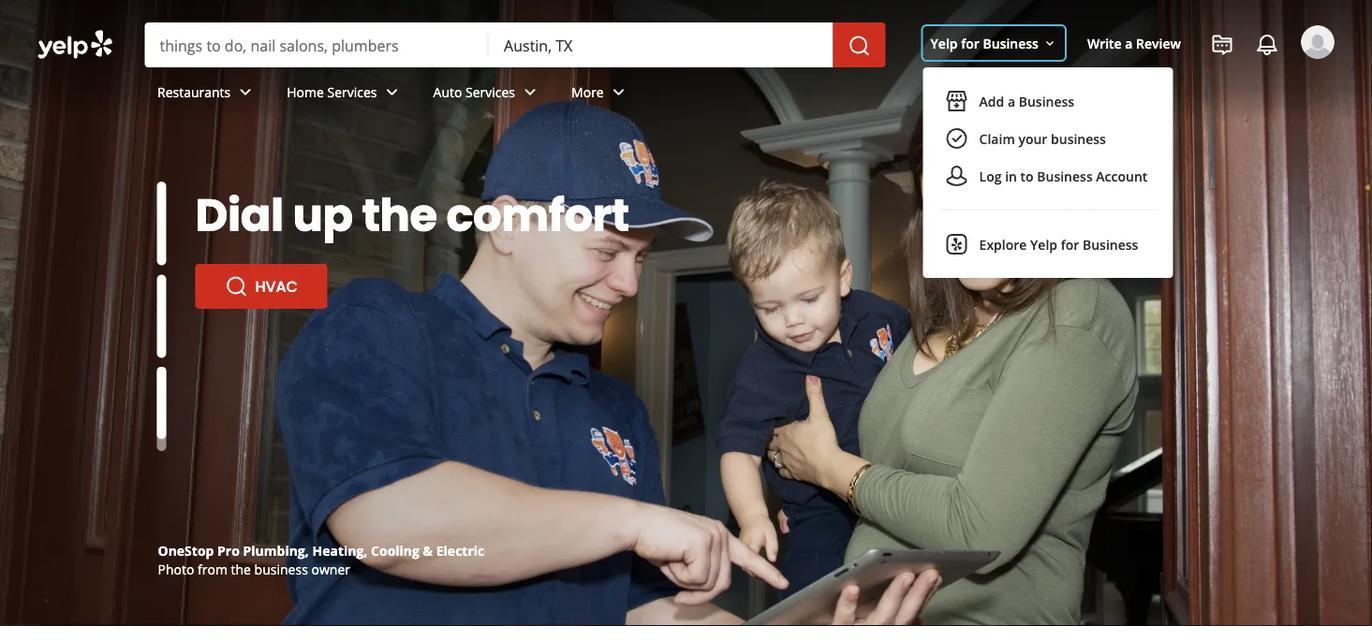 Task type: locate. For each thing, give the bounding box(es) containing it.
services right auto
[[466, 83, 515, 101]]

1 vertical spatial a
[[1008, 92, 1016, 110]]

0 horizontal spatial 24 chevron down v2 image
[[234, 81, 257, 103]]

none field up more link
[[504, 35, 819, 55]]

the
[[362, 184, 437, 247], [231, 561, 251, 579]]

the right up
[[362, 184, 437, 247]]

24 chevron down v2 image right more
[[608, 81, 630, 103]]

photo
[[158, 561, 194, 579]]

business left 16 chevron down v2 "icon"
[[983, 34, 1039, 52]]

1 horizontal spatial none field
[[504, 35, 819, 55]]

0 horizontal spatial a
[[1008, 92, 1016, 110]]

1 horizontal spatial services
[[466, 83, 515, 101]]

cooling
[[371, 542, 420, 560]]

a inside button
[[1008, 92, 1016, 110]]

a
[[1126, 34, 1133, 52], [1008, 92, 1016, 110]]

business down account
[[1083, 236, 1139, 253]]

yelp right explore
[[1031, 236, 1058, 253]]

1 none field from the left
[[160, 35, 474, 55]]

a right 'write'
[[1126, 34, 1133, 52]]

2 horizontal spatial 24 chevron down v2 image
[[608, 81, 630, 103]]

business up log in to business account
[[1051, 130, 1107, 148]]

explore yelp for business button
[[939, 226, 1159, 263]]

add
[[980, 92, 1005, 110]]

add a business button
[[939, 82, 1159, 120]]

projects image
[[1212, 34, 1234, 56]]

onestop pro plumbing, heating, cooling & electric link
[[158, 542, 485, 560]]

write a review link
[[1080, 26, 1189, 60]]

for up 24 add biz v2 icon
[[962, 34, 980, 52]]

a right add
[[1008, 92, 1016, 110]]

0 horizontal spatial for
[[962, 34, 980, 52]]

24 chevron down v2 image inside restaurants link
[[234, 81, 257, 103]]

for
[[962, 34, 980, 52], [1061, 236, 1080, 253]]

0 vertical spatial a
[[1126, 34, 1133, 52]]

business inside 'button'
[[1083, 236, 1139, 253]]

24 chevron down v2 image right restaurants
[[234, 81, 257, 103]]

&
[[423, 542, 433, 560]]

24 chevron down v2 image for restaurants
[[234, 81, 257, 103]]

24 friends v2 image
[[946, 165, 969, 187]]

0 vertical spatial the
[[362, 184, 437, 247]]

2 24 chevron down v2 image from the left
[[519, 81, 542, 103]]

0 vertical spatial yelp
[[931, 34, 958, 52]]

from
[[198, 561, 228, 579]]

1 vertical spatial the
[[231, 561, 251, 579]]

yelp up 24 add biz v2 icon
[[931, 34, 958, 52]]

for inside button
[[962, 34, 980, 52]]

Near text field
[[504, 35, 819, 55]]

up
[[293, 184, 353, 247]]

yelp
[[931, 34, 958, 52], [1031, 236, 1058, 253]]

write a review
[[1088, 34, 1182, 52]]

24 yelp for biz v2 image
[[946, 233, 969, 256]]

home services link
[[272, 67, 418, 122]]

24 chevron down v2 image
[[234, 81, 257, 103], [519, 81, 542, 103], [608, 81, 630, 103]]

3 24 chevron down v2 image from the left
[[608, 81, 630, 103]]

0 vertical spatial business
[[1051, 130, 1107, 148]]

onestop
[[158, 542, 214, 560]]

1 horizontal spatial business
[[1051, 130, 1107, 148]]

claim your business
[[980, 130, 1107, 148]]

business
[[1051, 130, 1107, 148], [255, 561, 308, 579]]

the down pro
[[231, 561, 251, 579]]

none field up home on the top of the page
[[160, 35, 474, 55]]

for right explore
[[1061, 236, 1080, 253]]

for inside 'button'
[[1061, 236, 1080, 253]]

dial up the comfort
[[195, 184, 630, 247]]

1 vertical spatial yelp
[[1031, 236, 1058, 253]]

3 select slide image from the top
[[157, 358, 166, 441]]

more link
[[557, 67, 645, 122]]

yelp for business button
[[924, 26, 1065, 60]]

2 none field from the left
[[504, 35, 819, 55]]

0 horizontal spatial business
[[255, 561, 308, 579]]

None field
[[160, 35, 474, 55], [504, 35, 819, 55]]

claim
[[980, 130, 1016, 148]]

1 vertical spatial business
[[255, 561, 308, 579]]

24 chevron down v2 image inside the auto services link
[[519, 81, 542, 103]]

1 24 chevron down v2 image from the left
[[234, 81, 257, 103]]

business down the plumbing, on the bottom of the page
[[255, 561, 308, 579]]

business
[[983, 34, 1039, 52], [1019, 92, 1075, 110], [1038, 167, 1093, 185], [1083, 236, 1139, 253]]

0 vertical spatial for
[[962, 34, 980, 52]]

24 chevron down v2 image for more
[[608, 81, 630, 103]]

1 horizontal spatial for
[[1061, 236, 1080, 253]]

restaurants link
[[142, 67, 272, 122]]

1 vertical spatial for
[[1061, 236, 1080, 253]]

a for add
[[1008, 92, 1016, 110]]

1 horizontal spatial a
[[1126, 34, 1133, 52]]

services left 24 chevron down v2 icon
[[328, 83, 377, 101]]

search image
[[849, 35, 871, 57]]

heating,
[[312, 542, 368, 560]]

comfort
[[446, 184, 630, 247]]

hvac
[[255, 276, 298, 297]]

24 chevron down v2 image inside more link
[[608, 81, 630, 103]]

ruby a. image
[[1302, 25, 1335, 59]]

select slide image
[[157, 182, 166, 265], [157, 275, 166, 359], [157, 358, 166, 441]]

business inside button
[[1051, 130, 1107, 148]]

none field the near
[[504, 35, 819, 55]]

0 horizontal spatial yelp
[[931, 34, 958, 52]]

2 services from the left
[[466, 83, 515, 101]]

1 horizontal spatial yelp
[[1031, 236, 1058, 253]]

0 horizontal spatial the
[[231, 561, 251, 579]]

hvac link
[[195, 264, 328, 309]]

0 horizontal spatial services
[[328, 83, 377, 101]]

services
[[328, 83, 377, 101], [466, 83, 515, 101]]

None search field
[[0, 0, 1373, 278], [145, 22, 890, 67], [0, 0, 1373, 278], [145, 22, 890, 67]]

0 horizontal spatial none field
[[160, 35, 474, 55]]

1 services from the left
[[328, 83, 377, 101]]

your
[[1019, 130, 1048, 148]]

16 chevron down v2 image
[[1043, 36, 1058, 51]]

1 horizontal spatial 24 chevron down v2 image
[[519, 81, 542, 103]]

24 chevron down v2 image right "auto services"
[[519, 81, 542, 103]]

log in to business account
[[980, 167, 1148, 185]]

plumbing,
[[243, 542, 309, 560]]

account
[[1097, 167, 1148, 185]]



Task type: describe. For each thing, give the bounding box(es) containing it.
24 search v2 image
[[225, 275, 248, 298]]

services for home services
[[328, 83, 377, 101]]

claim your business button
[[939, 120, 1159, 157]]

Find text field
[[160, 35, 474, 55]]

onestop pro plumbing, heating, cooling & electric photo from the business owner
[[158, 542, 485, 579]]

auto services
[[433, 83, 515, 101]]

yelp for business
[[931, 34, 1039, 52]]

24 chevron down v2 image
[[381, 81, 403, 103]]

pro
[[217, 542, 240, 560]]

home services
[[287, 83, 377, 101]]

24 add biz v2 image
[[946, 90, 969, 112]]

business up claim your business button
[[1019, 92, 1075, 110]]

auto
[[433, 83, 462, 101]]

review
[[1137, 34, 1182, 52]]

log in to business account button
[[939, 157, 1159, 195]]

business inside onestop pro plumbing, heating, cooling & electric photo from the business owner
[[255, 561, 308, 579]]

24 claim v2 image
[[946, 127, 969, 150]]

electric
[[436, 542, 485, 560]]

none field find
[[160, 35, 474, 55]]

yelp inside button
[[931, 34, 958, 52]]

business categories element
[[142, 67, 1335, 122]]

explore banner section banner
[[0, 0, 1373, 627]]

log
[[980, 167, 1002, 185]]

1 horizontal spatial the
[[362, 184, 437, 247]]

2 select slide image from the top
[[157, 275, 166, 359]]

business right to on the top right of page
[[1038, 167, 1093, 185]]

services for auto services
[[466, 83, 515, 101]]

owner
[[312, 561, 350, 579]]

user actions element
[[916, 23, 1362, 278]]

explore
[[980, 236, 1027, 253]]

the inside onestop pro plumbing, heating, cooling & electric photo from the business owner
[[231, 561, 251, 579]]

write
[[1088, 34, 1122, 52]]

add a business
[[980, 92, 1075, 110]]

notifications image
[[1257, 34, 1279, 56]]

24 chevron down v2 image for auto services
[[519, 81, 542, 103]]

more
[[572, 83, 604, 101]]

restaurants
[[157, 83, 231, 101]]

in
[[1006, 167, 1018, 185]]

home
[[287, 83, 324, 101]]

a for write
[[1126, 34, 1133, 52]]

auto services link
[[418, 67, 557, 122]]

explore yelp for business
[[980, 236, 1139, 253]]

to
[[1021, 167, 1034, 185]]

yelp inside 'button'
[[1031, 236, 1058, 253]]

1 select slide image from the top
[[157, 182, 166, 265]]

dial
[[195, 184, 284, 247]]



Task type: vqa. For each thing, say whether or not it's contained in the screenshot.
'Explore'
yes



